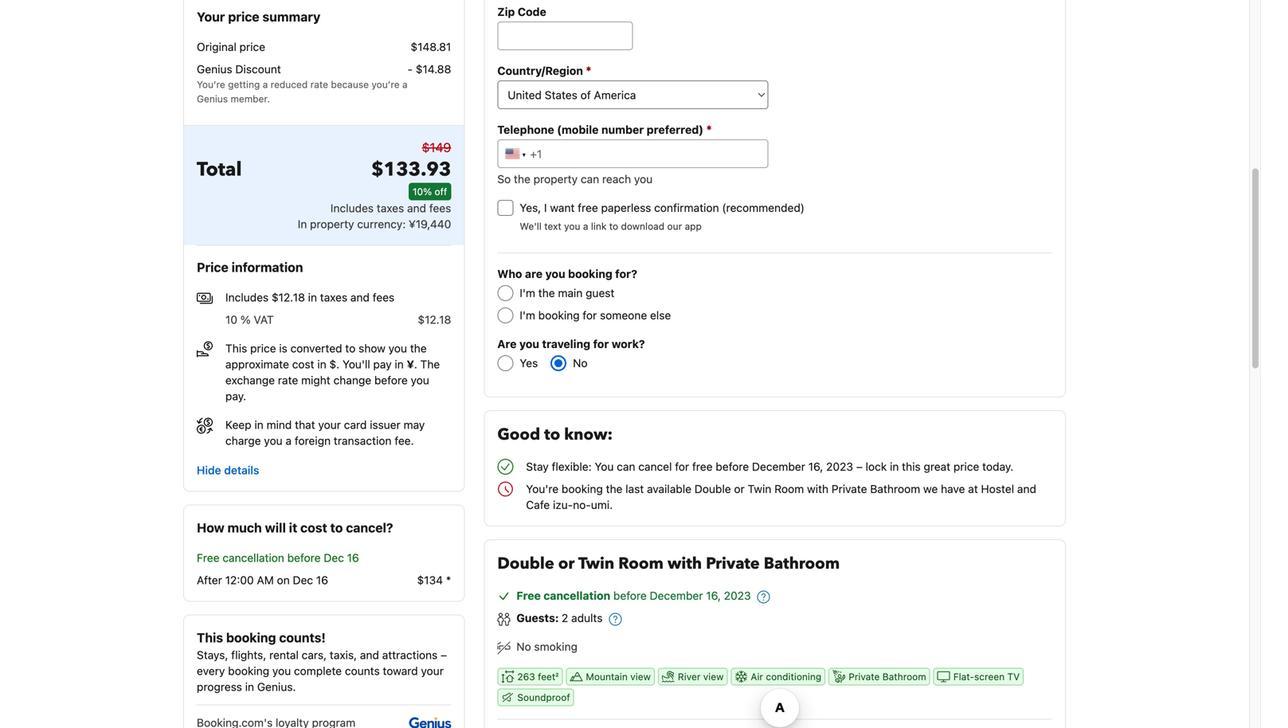 Task type: vqa. For each thing, say whether or not it's contained in the screenshot.
To
yes



Task type: locate. For each thing, give the bounding box(es) containing it.
and up counts
[[360, 649, 379, 662]]

cost
[[292, 358, 314, 371], [300, 520, 327, 535]]

1 vertical spatial 16
[[316, 574, 328, 587]]

16, down double or twin room with private bathroom
[[706, 589, 721, 602]]

reach
[[602, 172, 631, 186]]

main
[[558, 286, 583, 300]]

may
[[404, 418, 425, 431]]

price inside this price is converted to show you the approximate cost in $. you'll pay in
[[250, 342, 276, 355]]

guest
[[586, 286, 615, 300]]

we
[[923, 482, 938, 496]]

1 vertical spatial this
[[197, 630, 223, 645]]

* right preferred)
[[706, 122, 712, 136]]

0 horizontal spatial view
[[630, 671, 651, 682]]

you inside this price is converted to show you the approximate cost in $. you'll pay in
[[389, 342, 407, 355]]

toward
[[383, 665, 418, 678]]

16 right on
[[316, 574, 328, 587]]

(recommended)
[[722, 201, 805, 214]]

you right reach
[[634, 172, 653, 186]]

can right you
[[617, 460, 635, 473]]

a inside keep in mind that your card issuer may charge you a foreign transaction fee.
[[286, 434, 292, 447]]

1 horizontal spatial $12.18
[[418, 313, 451, 326]]

rate
[[310, 79, 328, 90], [278, 374, 298, 387]]

0 vertical spatial 2023
[[826, 460, 853, 473]]

1 vertical spatial genius
[[197, 93, 228, 104]]

cost right it
[[300, 520, 327, 535]]

you inside 'this booking counts! stays, flights, rental cars, taxis, and attractions – every booking you complete counts toward your progress in genius.'
[[272, 665, 291, 678]]

0 horizontal spatial taxes
[[320, 291, 347, 304]]

1 vertical spatial your
[[421, 665, 444, 678]]

you down mind
[[264, 434, 283, 447]]

1 vertical spatial fees
[[373, 291, 395, 304]]

free up guests:
[[517, 589, 541, 602]]

1 vertical spatial taxes
[[320, 291, 347, 304]]

fees up show
[[373, 291, 395, 304]]

0 vertical spatial cost
[[292, 358, 314, 371]]

price for original
[[239, 40, 265, 53]]

link
[[591, 221, 607, 232]]

a left link
[[583, 221, 588, 232]]

1 horizontal spatial view
[[703, 671, 724, 682]]

cancellation up after 12:00 am on dec 16 at the bottom left
[[223, 551, 284, 565]]

view for river view
[[703, 671, 724, 682]]

0 vertical spatial bathroom
[[870, 482, 920, 496]]

free
[[578, 201, 598, 214], [692, 460, 713, 473]]

total
[[197, 157, 242, 183]]

0 horizontal spatial *
[[446, 574, 451, 587]]

i'm the main guest
[[520, 286, 615, 300]]

0 horizontal spatial this
[[197, 630, 223, 645]]

with down 'stay flexible: you can cancel for free before december 16, 2023 – lock in this great price today.'
[[807, 482, 829, 496]]

hostel
[[981, 482, 1014, 496]]

you inside keep in mind that your card issuer may charge you a foreign transaction fee.
[[264, 434, 283, 447]]

you down rental
[[272, 665, 291, 678]]

free for free cancellation before december 16, 2023
[[517, 589, 541, 602]]

0 vertical spatial with
[[807, 482, 829, 496]]

air conditioning
[[751, 671, 822, 682]]

zip
[[497, 5, 515, 18]]

double right the available in the bottom right of the page
[[695, 482, 731, 496]]

(mobile
[[557, 123, 599, 136]]

you right are
[[545, 267, 565, 280]]

your inside keep in mind that your card issuer may charge you a foreign transaction fee.
[[318, 418, 341, 431]]

1 horizontal spatial 2023
[[826, 460, 853, 473]]

0 vertical spatial includes
[[331, 201, 374, 215]]

with up the free cancellation before december 16, 2023
[[668, 553, 702, 575]]

this for booking
[[197, 630, 223, 645]]

0 vertical spatial room
[[775, 482, 804, 496]]

0 horizontal spatial dec
[[293, 574, 313, 587]]

this inside this price is converted to show you the approximate cost in $. you'll pay in
[[225, 342, 247, 355]]

free up after
[[197, 551, 220, 565]]

a down discount
[[263, 79, 268, 90]]

bathroom down you're booking the last available double or twin room with private bathroom we have at hostel and cafe izu-no-umi.
[[764, 553, 840, 575]]

2023 left 'lock'
[[826, 460, 853, 473]]

or down 'stay flexible: you can cancel for free before december 16, 2023 – lock in this great price today.'
[[734, 482, 745, 496]]

text
[[544, 221, 561, 232]]

that
[[295, 418, 315, 431]]

for down guest
[[583, 309, 597, 322]]

are you traveling for work?
[[497, 337, 645, 351]]

you down "."
[[411, 374, 429, 387]]

your down attractions
[[421, 665, 444, 678]]

lock
[[866, 460, 887, 473]]

will
[[265, 520, 286, 535]]

16, up you're booking the last available double or twin room with private bathroom we have at hostel and cafe izu-no-umi.
[[808, 460, 823, 473]]

the up "."
[[410, 342, 427, 355]]

1 horizontal spatial free
[[517, 589, 541, 602]]

0 vertical spatial $12.18
[[272, 291, 305, 304]]

0 vertical spatial free
[[578, 201, 598, 214]]

blue genius logo image
[[409, 718, 451, 728], [409, 718, 451, 728]]

0 horizontal spatial can
[[581, 172, 599, 186]]

private
[[832, 482, 867, 496], [706, 553, 760, 575], [849, 671, 880, 682]]

– inside 'this booking counts! stays, flights, rental cars, taxis, and attractions – every booking you complete counts toward your progress in genius.'
[[441, 649, 447, 662]]

zip code
[[497, 5, 546, 18]]

0 horizontal spatial room
[[618, 553, 664, 575]]

cancellation up adults
[[544, 589, 610, 602]]

16 down cancel? on the bottom left of the page
[[347, 551, 359, 565]]

no for no
[[573, 357, 588, 370]]

1 vertical spatial includes
[[225, 291, 269, 304]]

0 vertical spatial this
[[225, 342, 247, 355]]

details
[[224, 464, 259, 477]]

free up link
[[578, 201, 598, 214]]

twin down 'stay flexible: you can cancel for free before december 16, 2023 – lock in this great price today.'
[[748, 482, 772, 496]]

0 vertical spatial –
[[856, 460, 863, 473]]

0 horizontal spatial your
[[318, 418, 341, 431]]

no down are you traveling for work?
[[573, 357, 588, 370]]

are
[[525, 267, 543, 280]]

1 horizontal spatial property
[[534, 172, 578, 186]]

and down the 10% on the top left
[[407, 201, 426, 215]]

work?
[[612, 337, 645, 351]]

1 horizontal spatial –
[[856, 460, 863, 473]]

bathroom left flat-
[[883, 671, 926, 682]]

1 vertical spatial i'm
[[520, 309, 535, 322]]

1 horizontal spatial can
[[617, 460, 635, 473]]

can left reach
[[581, 172, 599, 186]]

guests:
[[517, 611, 559, 625]]

counts!
[[279, 630, 326, 645]]

rate left "might"
[[278, 374, 298, 387]]

rate inside genius discount you're getting a reduced rate because you're a genius member. - $14.88
[[310, 79, 328, 90]]

twin up the free cancellation before december 16, 2023
[[578, 553, 614, 575]]

1 genius from the top
[[197, 63, 232, 76]]

genius down you're
[[197, 93, 228, 104]]

river view
[[678, 671, 724, 682]]

2 i'm from the top
[[520, 309, 535, 322]]

1 vertical spatial bathroom
[[764, 553, 840, 575]]

0 horizontal spatial twin
[[578, 553, 614, 575]]

you up ¥
[[389, 342, 407, 355]]

1 vertical spatial twin
[[578, 553, 614, 575]]

a down mind
[[286, 434, 292, 447]]

no
[[573, 357, 588, 370], [517, 640, 531, 653]]

0 horizontal spatial 2023
[[724, 589, 751, 602]]

–
[[856, 460, 863, 473], [441, 649, 447, 662]]

free right cancel
[[692, 460, 713, 473]]

our
[[667, 221, 682, 232]]

1 vertical spatial cost
[[300, 520, 327, 535]]

this up approximate
[[225, 342, 247, 355]]

to
[[609, 221, 618, 232], [345, 342, 356, 355], [544, 424, 560, 446], [330, 520, 343, 535]]

genius up you're
[[197, 63, 232, 76]]

0 vertical spatial 16,
[[808, 460, 823, 473]]

1 vertical spatial rate
[[278, 374, 298, 387]]

1 horizontal spatial free
[[692, 460, 713, 473]]

no-
[[573, 498, 591, 511]]

adults
[[571, 611, 603, 625]]

property right in
[[310, 217, 354, 230]]

0 horizontal spatial $12.18
[[272, 291, 305, 304]]

dec right on
[[293, 574, 313, 587]]

and inside 'this booking counts! stays, flights, rental cars, taxis, and attractions – every booking you complete counts toward your progress in genius.'
[[360, 649, 379, 662]]

price up at
[[954, 460, 979, 473]]

stay flexible: you can cancel for free before december 16, 2023 – lock in this great price today.
[[526, 460, 1014, 473]]

1 horizontal spatial cancellation
[[544, 589, 610, 602]]

bathroom down "this"
[[870, 482, 920, 496]]

1 vertical spatial for
[[593, 337, 609, 351]]

0 vertical spatial no
[[573, 357, 588, 370]]

1 i'm from the top
[[520, 286, 535, 300]]

you inside the who are you booking for? element
[[545, 267, 565, 280]]

no inside are you traveling for work? element
[[573, 357, 588, 370]]

cancel
[[638, 460, 672, 473]]

0 vertical spatial genius
[[197, 63, 232, 76]]

cancellation for free cancellation before december 16, 2023
[[544, 589, 610, 602]]

1 horizontal spatial twin
[[748, 482, 772, 496]]

$134 *
[[417, 574, 451, 587]]

or inside you're booking the last available double or twin room with private bathroom we have at hostel and cafe izu-no-umi.
[[734, 482, 745, 496]]

in left "this"
[[890, 460, 899, 473]]

rental
[[269, 649, 299, 662]]

0 vertical spatial *
[[586, 63, 592, 77]]

1 horizontal spatial rate
[[310, 79, 328, 90]]

0 horizontal spatial with
[[668, 553, 702, 575]]

0 vertical spatial can
[[581, 172, 599, 186]]

view right mountain at the left bottom of the page
[[630, 671, 651, 682]]

1 horizontal spatial this
[[225, 342, 247, 355]]

1 horizontal spatial your
[[421, 665, 444, 678]]

view right river
[[703, 671, 724, 682]]

1 vertical spatial december
[[650, 589, 703, 602]]

before
[[374, 374, 408, 387], [716, 460, 749, 473], [287, 551, 321, 565], [613, 589, 647, 602]]

price up approximate
[[250, 342, 276, 355]]

paperless
[[601, 201, 651, 214]]

$133.93
[[371, 157, 451, 183]]

approximate
[[225, 358, 289, 371]]

twin inside you're booking the last available double or twin room with private bathroom we have at hostel and cafe izu-no-umi.
[[748, 482, 772, 496]]

¥19,440
[[409, 217, 451, 230]]

booking down i'm the main guest at the top
[[538, 309, 580, 322]]

1 horizontal spatial includes
[[331, 201, 374, 215]]

are
[[497, 337, 517, 351]]

or up 2 at bottom left
[[558, 553, 575, 575]]

1 vertical spatial dec
[[293, 574, 313, 587]]

view
[[630, 671, 651, 682], [703, 671, 724, 682]]

to right link
[[609, 221, 618, 232]]

cancellation
[[223, 551, 284, 565], [544, 589, 610, 602]]

0 vertical spatial december
[[752, 460, 805, 473]]

0 horizontal spatial property
[[310, 217, 354, 230]]

i'm for i'm booking for someone else
[[520, 309, 535, 322]]

1 vertical spatial free
[[692, 460, 713, 473]]

+1 text field
[[497, 139, 769, 168]]

1 horizontal spatial or
[[734, 482, 745, 496]]

booking down flights,
[[228, 665, 269, 678]]

1 horizontal spatial fees
[[429, 201, 451, 215]]

booking inside you're booking the last available double or twin room with private bathroom we have at hostel and cafe izu-no-umi.
[[562, 482, 603, 496]]

no up "263"
[[517, 640, 531, 653]]

taxes for includes
[[377, 201, 404, 215]]

1 horizontal spatial december
[[752, 460, 805, 473]]

0 vertical spatial cancellation
[[223, 551, 284, 565]]

yes
[[520, 357, 538, 370]]

2023 down double or twin room with private bathroom
[[724, 589, 751, 602]]

* right the '$134'
[[446, 574, 451, 587]]

includes up %
[[225, 291, 269, 304]]

before down double or twin room with private bathroom
[[613, 589, 647, 602]]

1 vertical spatial with
[[668, 553, 702, 575]]

1 horizontal spatial room
[[775, 482, 804, 496]]

0 horizontal spatial no
[[517, 640, 531, 653]]

view for mountain view
[[630, 671, 651, 682]]

in inside 'this booking counts! stays, flights, rental cars, taxis, and attractions – every booking you complete counts toward your progress in genius.'
[[245, 680, 254, 694]]

double up guests:
[[497, 553, 554, 575]]

price up discount
[[239, 40, 265, 53]]

this inside 'this booking counts! stays, flights, rental cars, taxis, and attractions – every booking you complete counts toward your progress in genius.'
[[197, 630, 223, 645]]

this up 'stays,'
[[197, 630, 223, 645]]

0 vertical spatial i'm
[[520, 286, 535, 300]]

your up foreign on the bottom of page
[[318, 418, 341, 431]]

how much will it cost to cancel?
[[197, 520, 393, 535]]

to left cancel? on the bottom left of the page
[[330, 520, 343, 535]]

december up you're booking the last available double or twin room with private bathroom we have at hostel and cafe izu-no-umi.
[[752, 460, 805, 473]]

2 view from the left
[[703, 671, 724, 682]]

1 horizontal spatial with
[[807, 482, 829, 496]]

$12.18 up vat
[[272, 291, 305, 304]]

this price is converted to show you the approximate cost in $. you'll pay in
[[225, 342, 427, 371]]

before inside . the exchange rate might change before you pay.
[[374, 374, 408, 387]]

includes up currency:
[[331, 201, 374, 215]]

-
[[408, 63, 413, 76]]

0 horizontal spatial cancellation
[[223, 551, 284, 565]]

0 vertical spatial property
[[534, 172, 578, 186]]

december down double or twin room with private bathroom
[[650, 589, 703, 602]]

genius
[[197, 63, 232, 76], [197, 93, 228, 104]]

transaction
[[334, 434, 392, 447]]

great
[[924, 460, 951, 473]]

last
[[626, 482, 644, 496]]

bathroom inside you're booking the last available double or twin room with private bathroom we have at hostel and cafe izu-no-umi.
[[870, 482, 920, 496]]

and right hostel
[[1017, 482, 1036, 496]]

* down zip code text box
[[586, 63, 592, 77]]

1 vertical spatial *
[[706, 122, 712, 136]]

1 vertical spatial can
[[617, 460, 635, 473]]

cafe
[[526, 498, 550, 511]]

includes
[[331, 201, 374, 215], [225, 291, 269, 304]]

2 vertical spatial private
[[849, 671, 880, 682]]

0 vertical spatial fees
[[429, 201, 451, 215]]

0 horizontal spatial december
[[650, 589, 703, 602]]

taxes inside the '10% off includes taxes and fees in property currency: ¥19,440'
[[377, 201, 404, 215]]

for left work?
[[593, 337, 609, 351]]

fees down off
[[429, 201, 451, 215]]

dec down how much will it cost to cancel?
[[324, 551, 344, 565]]

private bathroom
[[849, 671, 926, 682]]

taxes up converted
[[320, 291, 347, 304]]

in
[[298, 217, 307, 230]]

– left 'lock'
[[856, 460, 863, 473]]

0 vertical spatial for
[[583, 309, 597, 322]]

you're
[[372, 79, 400, 90]]

0 vertical spatial your
[[318, 418, 341, 431]]

in left genius.
[[245, 680, 254, 694]]

taxes
[[377, 201, 404, 215], [320, 291, 347, 304]]

booking up flights,
[[226, 630, 276, 645]]

getting
[[228, 79, 260, 90]]

and inside the '10% off includes taxes and fees in property currency: ¥19,440'
[[407, 201, 426, 215]]

0 vertical spatial private
[[832, 482, 867, 496]]

room down 'stay flexible: you can cancel for free before december 16, 2023 – lock in this great price today.'
[[775, 482, 804, 496]]

$12.18 up the
[[418, 313, 451, 326]]

flat-
[[953, 671, 974, 682]]

in
[[308, 291, 317, 304], [317, 358, 326, 371], [395, 358, 404, 371], [254, 418, 263, 431], [890, 460, 899, 473], [245, 680, 254, 694]]

1 vertical spatial or
[[558, 553, 575, 575]]

your inside 'this booking counts! stays, flights, rental cars, taxis, and attractions – every booking you complete counts toward your progress in genius.'
[[421, 665, 444, 678]]

you
[[595, 460, 614, 473]]

the up umi.
[[606, 482, 623, 496]]

0 horizontal spatial free
[[197, 551, 220, 565]]

rate right reduced at the left top of the page
[[310, 79, 328, 90]]

you right text
[[564, 221, 580, 232]]

includes inside the '10% off includes taxes and fees in property currency: ¥19,440'
[[331, 201, 374, 215]]

0 vertical spatial twin
[[748, 482, 772, 496]]

genius.
[[257, 680, 296, 694]]

you
[[634, 172, 653, 186], [564, 221, 580, 232], [545, 267, 565, 280], [519, 337, 539, 351], [389, 342, 407, 355], [411, 374, 429, 387], [264, 434, 283, 447], [272, 665, 291, 678]]

how
[[197, 520, 224, 535]]

0 vertical spatial 16
[[347, 551, 359, 565]]

1 view from the left
[[630, 671, 651, 682]]

cost up "might"
[[292, 358, 314, 371]]

1 vertical spatial 2023
[[724, 589, 751, 602]]

1 vertical spatial cancellation
[[544, 589, 610, 602]]

before down pay
[[374, 374, 408, 387]]

taxes up currency:
[[377, 201, 404, 215]]

taxis,
[[330, 649, 357, 662]]

price up original price
[[228, 9, 259, 24]]

to inside yes, i want free paperless confirmation (recommended) we'll text you a link to download our app
[[609, 221, 618, 232]]

booking up the no- on the left bottom
[[562, 482, 603, 496]]

pay
[[373, 358, 392, 371]]

1 horizontal spatial 16,
[[808, 460, 823, 473]]

double inside you're booking the last available double or twin room with private bathroom we have at hostel and cafe izu-no-umi.
[[695, 482, 731, 496]]

you up yes
[[519, 337, 539, 351]]

1 vertical spatial property
[[310, 217, 354, 230]]

16,
[[808, 460, 823, 473], [706, 589, 721, 602]]

i'm
[[520, 286, 535, 300], [520, 309, 535, 322]]

2 genius from the top
[[197, 93, 228, 104]]

0 horizontal spatial rate
[[278, 374, 298, 387]]

1 vertical spatial private
[[706, 553, 760, 575]]

am
[[257, 574, 274, 587]]

to inside this price is converted to show you the approximate cost in $. you'll pay in
[[345, 342, 356, 355]]

0 horizontal spatial free
[[578, 201, 598, 214]]

0 vertical spatial or
[[734, 482, 745, 496]]

0 vertical spatial double
[[695, 482, 731, 496]]

1 horizontal spatial no
[[573, 357, 588, 370]]

2023
[[826, 460, 853, 473], [724, 589, 751, 602]]

december
[[752, 460, 805, 473], [650, 589, 703, 602]]

0 horizontal spatial 16,
[[706, 589, 721, 602]]

discount
[[235, 63, 281, 76]]

1 horizontal spatial double
[[695, 482, 731, 496]]

fees inside the '10% off includes taxes and fees in property currency: ¥19,440'
[[429, 201, 451, 215]]

room up the free cancellation before december 16, 2023
[[618, 553, 664, 575]]



Task type: describe. For each thing, give the bounding box(es) containing it.
country/region
[[497, 64, 583, 77]]

code
[[518, 5, 546, 18]]

can for cancel
[[617, 460, 635, 473]]

the down are
[[538, 286, 555, 300]]

before up on
[[287, 551, 321, 565]]

2 vertical spatial bathroom
[[883, 671, 926, 682]]

and inside you're booking the last available double or twin room with private bathroom we have at hostel and cafe izu-no-umi.
[[1017, 482, 1036, 496]]

country/region *
[[497, 63, 592, 77]]

taxes for in
[[320, 291, 347, 304]]

i
[[544, 201, 547, 214]]

you inside . the exchange rate might change before you pay.
[[411, 374, 429, 387]]

no smoking
[[517, 640, 578, 653]]

is
[[279, 342, 287, 355]]

property inside the '10% off includes taxes and fees in property currency: ¥19,440'
[[310, 217, 354, 230]]

currency:
[[357, 217, 406, 230]]

263 feet²
[[517, 671, 559, 682]]

river
[[678, 671, 701, 682]]

smoking
[[534, 640, 578, 653]]

it
[[289, 520, 297, 535]]

cost inside this price is converted to show you the approximate cost in $. you'll pay in
[[292, 358, 314, 371]]

price for your
[[228, 9, 259, 24]]

the inside you're booking the last available double or twin room with private bathroom we have at hostel and cafe izu-no-umi.
[[606, 482, 623, 496]]

complete
[[294, 665, 342, 678]]

in up converted
[[308, 291, 317, 304]]

are you traveling for work? element
[[485, 336, 1052, 371]]

private inside you're booking the last available double or twin room with private bathroom we have at hostel and cafe izu-no-umi.
[[832, 482, 867, 496]]

rate inside . the exchange rate might change before you pay.
[[278, 374, 298, 387]]

genius discount you're getting a reduced rate because you're a genius member. - $14.88
[[197, 63, 451, 104]]

mountain view
[[586, 671, 651, 682]]

can for reach
[[581, 172, 599, 186]]

%
[[240, 313, 251, 326]]

yes,
[[520, 201, 541, 214]]

show
[[359, 342, 386, 355]]

izu-
[[553, 498, 573, 511]]

so
[[497, 172, 511, 186]]

in inside keep in mind that your card issuer may charge you a foreign transaction fee.
[[254, 418, 263, 431]]

to right good
[[544, 424, 560, 446]]

a right you're
[[402, 79, 408, 90]]

fees for includes $12.18 in taxes and fees
[[373, 291, 395, 304]]

the inside this price is converted to show you the approximate cost in $. you'll pay in
[[410, 342, 427, 355]]

a inside yes, i want free paperless confirmation (recommended) we'll text you a link to download our app
[[583, 221, 588, 232]]

2
[[562, 611, 568, 625]]

booking for for
[[538, 309, 580, 322]]

and up show
[[350, 291, 370, 304]]

i'm for i'm the main guest
[[520, 286, 535, 300]]

room inside you're booking the last available double or twin room with private bathroom we have at hostel and cafe izu-no-umi.
[[775, 482, 804, 496]]

good to know:
[[497, 424, 613, 446]]

member.
[[231, 93, 270, 104]]

charge
[[225, 434, 261, 447]]

hide details
[[197, 464, 259, 477]]

exchange
[[225, 374, 275, 387]]

free for free cancellation before dec 16
[[197, 551, 220, 565]]

1 horizontal spatial dec
[[324, 551, 344, 565]]

cars,
[[302, 649, 327, 662]]

Zip Code text field
[[497, 22, 633, 50]]

fee.
[[395, 434, 414, 447]]

flexible:
[[552, 460, 592, 473]]

with inside you're booking the last available double or twin room with private bathroom we have at hostel and cafe izu-no-umi.
[[807, 482, 829, 496]]

original price
[[197, 40, 265, 53]]

because
[[331, 79, 369, 90]]

2 vertical spatial for
[[675, 460, 689, 473]]

booking for the
[[562, 482, 603, 496]]

on
[[277, 574, 290, 587]]

you're
[[197, 79, 225, 90]]

foreign
[[295, 434, 331, 447]]

cancel?
[[346, 520, 393, 535]]

hide details button
[[190, 456, 266, 485]]

this for price
[[225, 342, 247, 355]]

$.
[[329, 358, 339, 371]]

1 vertical spatial $12.18
[[418, 313, 451, 326]]

price information
[[197, 260, 303, 275]]

free inside yes, i want free paperless confirmation (recommended) we'll text you a link to download our app
[[578, 201, 598, 214]]

you'll
[[343, 358, 370, 371]]

12:00
[[225, 574, 254, 587]]

booking for counts!
[[226, 630, 276, 645]]

after 12:00 am on dec 16
[[197, 574, 328, 587]]

0 horizontal spatial includes
[[225, 291, 269, 304]]

1 horizontal spatial 16
[[347, 551, 359, 565]]

$149
[[422, 140, 451, 155]]

else
[[650, 309, 671, 322]]

attractions
[[382, 649, 438, 662]]

you inside are you traveling for work? element
[[519, 337, 539, 351]]

1 vertical spatial room
[[618, 553, 664, 575]]

flights,
[[231, 649, 266, 662]]

tv
[[1007, 671, 1020, 682]]

counts
[[345, 665, 380, 678]]

booking up guest
[[568, 267, 613, 280]]

* for $134 *
[[446, 574, 451, 587]]

converted
[[290, 342, 342, 355]]

change
[[333, 374, 371, 387]]

number
[[601, 123, 644, 136]]

fees for 10% off includes taxes and fees in property currency: ¥19,440
[[429, 201, 451, 215]]

telephone (mobile number preferred) *
[[497, 122, 712, 136]]

2 horizontal spatial *
[[706, 122, 712, 136]]

10 % vat
[[225, 313, 274, 326]]

every
[[197, 665, 225, 678]]

mind
[[267, 418, 292, 431]]

hide
[[197, 464, 221, 477]]

in left ¥
[[395, 358, 404, 371]]

1 vertical spatial 16,
[[706, 589, 721, 602]]

so the property can reach you
[[497, 172, 653, 186]]

after
[[197, 574, 222, 587]]

pay.
[[225, 389, 246, 403]]

good
[[497, 424, 540, 446]]

i'm booking for someone else
[[520, 309, 671, 322]]

0 horizontal spatial or
[[558, 553, 575, 575]]

soundproof
[[517, 692, 570, 703]]

.
[[414, 358, 417, 371]]

issuer
[[370, 418, 401, 431]]

air
[[751, 671, 763, 682]]

who are you booking for?
[[497, 267, 637, 280]]

confirmation
[[654, 201, 719, 214]]

cancellation for free cancellation before dec 16
[[223, 551, 284, 565]]

your
[[197, 9, 225, 24]]

information
[[232, 260, 303, 275]]

mountain
[[586, 671, 628, 682]]

10% off element
[[409, 183, 451, 200]]

at
[[968, 482, 978, 496]]

in left $.
[[317, 358, 326, 371]]

the right so
[[514, 172, 531, 186]]

price
[[197, 260, 228, 275]]

before up you're booking the last available double or twin room with private bathroom we have at hostel and cafe izu-no-umi.
[[716, 460, 749, 473]]

who are you booking for? element
[[497, 266, 1052, 323]]

* for country/region *
[[586, 63, 592, 77]]

¥
[[407, 358, 414, 371]]

much
[[227, 520, 262, 535]]

off
[[435, 186, 447, 197]]

$134
[[417, 574, 443, 587]]

summary
[[262, 9, 321, 24]]

for?
[[615, 267, 637, 280]]

app
[[685, 221, 702, 232]]

1 vertical spatial double
[[497, 553, 554, 575]]

have
[[941, 482, 965, 496]]

someone
[[600, 309, 647, 322]]

price for this
[[250, 342, 276, 355]]

you inside yes, i want free paperless confirmation (recommended) we'll text you a link to download our app
[[564, 221, 580, 232]]

no for no smoking
[[517, 640, 531, 653]]

this booking counts! stays, flights, rental cars, taxis, and attractions – every booking you complete counts toward your progress in genius.
[[197, 630, 447, 694]]



